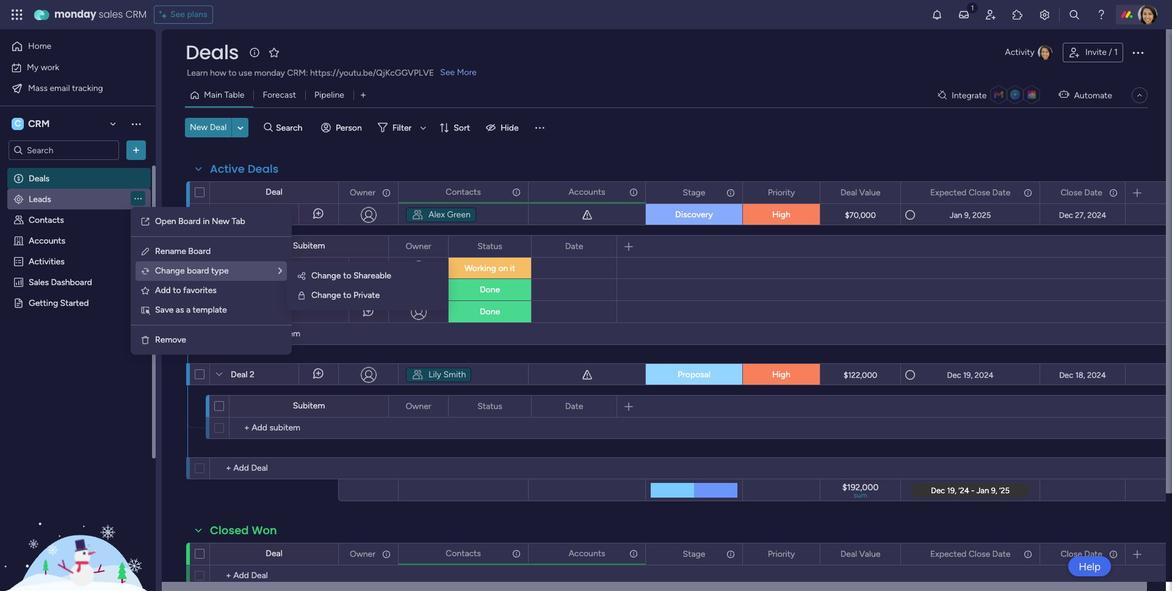 Task type: vqa. For each thing, say whether or not it's contained in the screenshot.
a
yes



Task type: describe. For each thing, give the bounding box(es) containing it.
2 high from the top
[[773, 369, 791, 380]]

reach
[[238, 263, 262, 274]]

expected close date for first expected close date field from the top of the page
[[930, 187, 1011, 198]]

notifications image
[[931, 9, 943, 21]]

started
[[60, 297, 89, 308]]

as
[[176, 305, 184, 315]]

emails settings image
[[1039, 9, 1051, 21]]

closed
[[210, 523, 249, 538]]

rename
[[155, 246, 186, 256]]

see inside learn how to use monday crm: https://youtu.be/qjkcggvplve see more
[[440, 67, 455, 78]]

list box containing deals
[[0, 165, 156, 478]]

2 stage from the top
[[683, 549, 706, 559]]

person
[[336, 122, 362, 133]]

table
[[224, 90, 245, 100]]

1 expected close date field from the top
[[927, 186, 1014, 199]]

sales
[[29, 277, 49, 287]]

change board type
[[155, 266, 229, 276]]

learn
[[187, 68, 208, 78]]

activities
[[29, 256, 65, 266]]

to for change to shareable
[[343, 271, 351, 281]]

on
[[498, 263, 508, 274]]

/
[[1109, 47, 1112, 57]]

1 + add subitem text field from the top
[[236, 327, 363, 341]]

deal 1
[[231, 209, 253, 220]]

more
[[457, 67, 477, 78]]

tracking
[[72, 83, 103, 93]]

type
[[211, 266, 229, 276]]

email
[[50, 83, 70, 93]]

deal 2
[[231, 369, 254, 380]]

1 deal value field from the top
[[838, 186, 884, 199]]

1 stage from the top
[[683, 187, 706, 198]]

sales
[[99, 7, 123, 21]]

save as a template image
[[140, 305, 150, 315]]

0 vertical spatial contacts
[[446, 187, 481, 197]]

https://youtu.be/qjkcggvplve
[[310, 68, 434, 78]]

3 button
[[258, 203, 267, 225]]

getting
[[29, 297, 58, 308]]

forecast
[[263, 90, 296, 100]]

to inside learn how to use monday crm: https://youtu.be/qjkcggvplve see more
[[229, 68, 237, 78]]

deal left the 2
[[231, 369, 248, 380]]

sort
[[454, 122, 470, 133]]

board for rename
[[188, 246, 211, 256]]

1 priority field from the top
[[765, 186, 798, 199]]

plans
[[187, 9, 207, 20]]

subitem for date
[[293, 241, 325, 251]]

out
[[264, 263, 277, 274]]

19,
[[963, 370, 973, 380]]

add to favorites
[[155, 285, 217, 296]]

status for owner
[[478, 401, 502, 411]]

1 contacts field from the top
[[443, 185, 484, 199]]

dapulse integrations image
[[938, 91, 947, 100]]

change to private
[[311, 290, 380, 300]]

see plans
[[170, 9, 207, 20]]

collapse board header image
[[1135, 90, 1145, 100]]

mass email tracking
[[28, 83, 103, 93]]

1 image
[[967, 1, 978, 14]]

2025
[[973, 210, 991, 220]]

1 priority from the top
[[768, 187, 795, 198]]

jan
[[950, 210, 963, 220]]

active
[[210, 161, 245, 176]]

1 + add deal text field from the top
[[216, 461, 333, 476]]

a
[[186, 305, 191, 315]]

2024 for dec 27, 2024
[[1088, 210, 1107, 220]]

rename board image
[[140, 247, 150, 256]]

jan 9, 2025
[[950, 210, 991, 220]]

0 horizontal spatial deals
[[29, 173, 49, 183]]

invite
[[1086, 47, 1107, 57]]

$192,000
[[843, 482, 879, 493]]

2 deal value from the top
[[841, 549, 881, 559]]

1 date field from the top
[[562, 240, 586, 253]]

2 close date from the top
[[1061, 549, 1103, 559]]

new inside button
[[190, 122, 208, 133]]

2 + add deal text field from the top
[[216, 568, 333, 583]]

lily smith
[[429, 369, 466, 380]]

2 date field from the top
[[562, 400, 586, 413]]

to for add to favorites
[[173, 285, 181, 296]]

subitem for owner
[[293, 401, 325, 411]]

board
[[187, 266, 209, 276]]

change to shareable image
[[297, 271, 307, 281]]

2 + add subitem text field from the top
[[236, 421, 363, 435]]

alex
[[429, 209, 445, 220]]

1 high from the top
[[773, 209, 791, 220]]

workspace options image
[[130, 118, 142, 130]]

status field for date
[[475, 400, 505, 413]]

dec 27, 2024
[[1059, 210, 1107, 220]]

dec 18, 2024
[[1060, 370, 1106, 380]]

new deal
[[190, 122, 227, 133]]

2 done from the top
[[480, 307, 500, 317]]

0 vertical spatial crm
[[125, 7, 147, 21]]

sum
[[854, 491, 868, 499]]

1 close date field from the top
[[1058, 186, 1106, 199]]

discovery
[[675, 209, 713, 220]]

open board in new tab
[[155, 216, 245, 227]]

arrow down image
[[416, 120, 431, 135]]

remove
[[155, 335, 186, 345]]

3
[[261, 210, 265, 219]]

help image
[[1095, 9, 1108, 21]]

proposal
[[678, 369, 711, 380]]

rename board
[[155, 246, 211, 256]]

2 priority field from the top
[[765, 547, 798, 561]]

learn how to use monday crm: https://youtu.be/qjkcggvplve see more
[[187, 67, 477, 78]]

1 inside button
[[1115, 47, 1118, 57]]

deal left 3 button
[[231, 209, 248, 220]]

main table
[[204, 90, 245, 100]]

how
[[210, 68, 226, 78]]

home button
[[7, 37, 131, 56]]

2 stage field from the top
[[680, 547, 709, 561]]

dashboard
[[51, 277, 92, 287]]

getting started
[[29, 297, 89, 308]]

workspace selection element
[[12, 117, 52, 131]]

apps image
[[1012, 9, 1024, 21]]

shareable
[[354, 271, 391, 281]]

column information image for first 'contacts' field
[[512, 187, 521, 197]]

james peterson image
[[1138, 5, 1158, 24]]

$122,000
[[844, 370, 878, 380]]

value for 1st deal value field from the top of the page
[[859, 187, 881, 198]]

change for change board type
[[155, 266, 185, 276]]

inbox image
[[958, 9, 970, 21]]

active deals
[[210, 161, 279, 176]]

2 deal value field from the top
[[838, 547, 884, 561]]

status field for owner
[[475, 240, 505, 253]]

board for open
[[178, 216, 201, 227]]

2 contacts field from the top
[[443, 547, 484, 560]]

lily smith element
[[406, 368, 472, 382]]

c
[[15, 118, 21, 129]]

dec for dec 19, 2024
[[947, 370, 961, 380]]

help
[[1079, 560, 1101, 572]]

expected close date for 1st expected close date field from the bottom of the page
[[930, 549, 1011, 559]]

search everything image
[[1069, 9, 1081, 21]]

2 vertical spatial accounts
[[569, 548, 605, 558]]

2 close date field from the top
[[1058, 547, 1106, 561]]

sort button
[[434, 118, 478, 137]]

deals inside field
[[248, 161, 279, 176]]



Task type: locate. For each thing, give the bounding box(es) containing it.
priority
[[768, 187, 795, 198], [768, 549, 795, 559]]

value up $70,000
[[859, 187, 881, 198]]

0 horizontal spatial crm
[[28, 118, 50, 129]]

column information image
[[512, 187, 521, 197], [629, 187, 639, 197], [512, 549, 521, 558], [629, 549, 639, 558], [726, 549, 736, 559]]

2 svg image from the top
[[412, 369, 424, 381]]

to left use
[[229, 68, 237, 78]]

svg image inside 'lily smith' element
[[412, 369, 424, 381]]

menu image
[[533, 122, 546, 134]]

board left the in
[[178, 216, 201, 227]]

1 vertical spatial close date field
[[1058, 547, 1106, 561]]

mass email tracking button
[[7, 78, 131, 98]]

2 status from the top
[[478, 401, 502, 411]]

to right add
[[173, 285, 181, 296]]

0 horizontal spatial monday
[[54, 7, 96, 21]]

close
[[969, 187, 991, 198], [1061, 187, 1083, 198], [969, 549, 991, 559], [1061, 549, 1083, 559]]

deal value up $70,000
[[841, 187, 881, 198]]

0 vertical spatial status
[[478, 241, 502, 251]]

svg image
[[412, 209, 424, 221], [412, 369, 424, 381]]

filter
[[392, 122, 412, 133]]

invite members image
[[985, 9, 997, 21]]

1 vertical spatial expected close date
[[930, 549, 1011, 559]]

1 vertical spatial accounts field
[[566, 547, 609, 560]]

contacts
[[446, 187, 481, 197], [29, 214, 64, 225], [446, 548, 481, 558]]

angle down image
[[237, 123, 243, 132]]

leads
[[29, 194, 51, 204]]

0 vertical spatial accounts
[[569, 187, 605, 197]]

lottie animation image
[[0, 468, 156, 591]]

Priority field
[[765, 186, 798, 199], [765, 547, 798, 561]]

subitem
[[293, 241, 325, 251], [293, 401, 325, 411]]

1 vertical spatial date field
[[562, 400, 586, 413]]

list arrow image
[[278, 267, 282, 275]]

1 vertical spatial contacts field
[[443, 547, 484, 560]]

sales dashboard
[[29, 277, 92, 287]]

hide button
[[481, 118, 526, 137]]

change for change to shareable
[[311, 271, 341, 281]]

deal inside button
[[210, 122, 227, 133]]

0 vertical spatial high
[[773, 209, 791, 220]]

1 vertical spatial svg image
[[412, 369, 424, 381]]

0 vertical spatial expected
[[930, 187, 967, 198]]

1 horizontal spatial 1
[[1115, 47, 1118, 57]]

Deals field
[[183, 38, 242, 66]]

Deal Value field
[[838, 186, 884, 199], [838, 547, 884, 561]]

deals up how
[[186, 38, 239, 66]]

activity button
[[1000, 43, 1058, 62]]

private
[[354, 290, 380, 300]]

workspace image
[[12, 117, 24, 131]]

v2 search image
[[264, 121, 273, 134]]

help button
[[1069, 556, 1111, 576]]

change board type image
[[140, 266, 150, 276]]

stage
[[683, 187, 706, 198], [683, 549, 706, 559]]

expected close date
[[930, 187, 1011, 198], [930, 549, 1011, 559]]

1 vertical spatial monday
[[254, 68, 285, 78]]

open
[[155, 216, 176, 227]]

0 vertical spatial priority field
[[765, 186, 798, 199]]

deal up 3 button
[[266, 187, 283, 197]]

see plans button
[[154, 5, 213, 24]]

1 right '/'
[[1115, 47, 1118, 57]]

see more link
[[439, 67, 478, 79]]

date
[[993, 187, 1011, 198], [1085, 187, 1103, 198], [565, 241, 583, 251], [565, 401, 583, 411], [993, 549, 1011, 559], [1085, 549, 1103, 559]]

alex green element
[[406, 208, 476, 222]]

list box
[[0, 165, 156, 478]]

done
[[480, 285, 500, 295], [480, 307, 500, 317]]

pipeline
[[314, 90, 344, 100]]

0 vertical spatial value
[[859, 187, 881, 198]]

Contacts field
[[443, 185, 484, 199], [443, 547, 484, 560]]

svg image left alex
[[412, 209, 424, 221]]

change for change to private
[[311, 290, 341, 300]]

see left 'more'
[[440, 67, 455, 78]]

main table button
[[185, 85, 254, 105]]

Owner field
[[347, 186, 379, 199], [403, 240, 434, 253], [403, 400, 434, 413], [347, 547, 379, 561]]

alex green
[[429, 209, 471, 220]]

Closed Won field
[[207, 523, 280, 539]]

column information image for 1st 'contacts' field from the bottom of the page
[[512, 549, 521, 558]]

public board image
[[13, 297, 24, 308]]

1 horizontal spatial see
[[440, 67, 455, 78]]

1 vertical spatial done
[[480, 307, 500, 317]]

work
[[41, 62, 59, 72]]

svg image left 'lily'
[[412, 369, 424, 381]]

2 accounts field from the top
[[566, 547, 609, 560]]

main
[[204, 90, 222, 100]]

1 status field from the top
[[475, 240, 505, 253]]

1 vertical spatial high
[[773, 369, 791, 380]]

9,
[[964, 210, 971, 220]]

1 vertical spatial board
[[188, 246, 211, 256]]

1 value from the top
[[859, 187, 881, 198]]

option
[[0, 167, 156, 169]]

monday down add to favorites icon
[[254, 68, 285, 78]]

status for date
[[478, 241, 502, 251]]

Accounts field
[[566, 185, 609, 199], [566, 547, 609, 560]]

1 vertical spatial see
[[440, 67, 455, 78]]

svg image for lily
[[412, 369, 424, 381]]

1 vertical spatial accounts
[[29, 235, 65, 245]]

2 vertical spatial contacts
[[446, 548, 481, 558]]

deals up leads
[[29, 173, 49, 183]]

crm inside workspace selection element
[[28, 118, 50, 129]]

invite / 1
[[1086, 47, 1118, 57]]

won
[[252, 523, 277, 538]]

dec left 19,
[[947, 370, 961, 380]]

deal left 'angle down' icon
[[210, 122, 227, 133]]

options image
[[1131, 45, 1146, 60], [130, 144, 142, 156], [381, 182, 390, 203], [1023, 182, 1031, 203], [1108, 182, 1117, 203], [431, 236, 440, 257], [431, 396, 440, 417], [514, 396, 523, 417], [511, 543, 520, 564], [381, 544, 390, 565]]

favorites
[[183, 285, 217, 296]]

in
[[203, 216, 210, 227]]

person button
[[316, 118, 369, 137]]

0 vertical spatial stage field
[[680, 186, 709, 199]]

new right the in
[[212, 216, 230, 227]]

1 subitem from the top
[[293, 241, 325, 251]]

new down main
[[190, 122, 208, 133]]

monday inside learn how to use monday crm: https://youtu.be/qjkcggvplve see more
[[254, 68, 285, 78]]

new deal button
[[185, 118, 232, 137]]

0 vertical spatial stage
[[683, 187, 706, 198]]

high
[[773, 209, 791, 220], [773, 369, 791, 380]]

accounts inside list box
[[29, 235, 65, 245]]

0 vertical spatial expected close date field
[[927, 186, 1014, 199]]

1 vertical spatial + add subitem text field
[[236, 421, 363, 435]]

deals right active
[[248, 161, 279, 176]]

my work
[[27, 62, 59, 72]]

automate
[[1074, 90, 1113, 100]]

0 vertical spatial deal value
[[841, 187, 881, 198]]

close date up help
[[1061, 549, 1103, 559]]

1 svg image from the top
[[412, 209, 424, 221]]

2 value from the top
[[859, 549, 881, 559]]

svg image inside alex green element
[[412, 209, 424, 221]]

owner
[[350, 187, 376, 198], [406, 241, 431, 251], [406, 401, 431, 411], [350, 549, 376, 559]]

madison
[[289, 263, 322, 274]]

Date field
[[562, 240, 586, 253], [562, 400, 586, 413]]

1 horizontal spatial deals
[[186, 38, 239, 66]]

value
[[859, 187, 881, 198], [859, 549, 881, 559]]

Expected Close Date field
[[927, 186, 1014, 199], [927, 547, 1014, 561]]

Search in workspace field
[[26, 143, 102, 157]]

dec 19, 2024
[[947, 370, 994, 380]]

0 vertical spatial svg image
[[412, 209, 424, 221]]

1 stage field from the top
[[680, 186, 709, 199]]

my
[[27, 62, 39, 72]]

change
[[155, 266, 185, 276], [311, 271, 341, 281], [311, 290, 341, 300]]

new
[[190, 122, 208, 133], [212, 216, 230, 227]]

1 vertical spatial deal value field
[[838, 547, 884, 561]]

1 close date from the top
[[1061, 187, 1103, 198]]

save as a template
[[155, 305, 227, 315]]

2 subitem from the top
[[293, 401, 325, 411]]

1 horizontal spatial monday
[[254, 68, 285, 78]]

deal value field down sum
[[838, 547, 884, 561]]

it
[[510, 263, 515, 274]]

2024 right 18,
[[1087, 370, 1106, 380]]

change to shareable
[[311, 271, 391, 281]]

1 horizontal spatial new
[[212, 216, 230, 227]]

1 accounts field from the top
[[566, 185, 609, 199]]

dec for dec 27, 2024
[[1059, 210, 1073, 220]]

svg image for alex
[[412, 209, 424, 221]]

to left private
[[343, 290, 351, 300]]

working on it
[[465, 263, 515, 274]]

1 status from the top
[[478, 241, 502, 251]]

dec for dec 18, 2024
[[1060, 370, 1074, 380]]

crm right sales
[[125, 7, 147, 21]]

invite / 1 button
[[1063, 43, 1124, 62]]

0 vertical spatial + add deal text field
[[216, 461, 333, 476]]

deals
[[186, 38, 239, 66], [248, 161, 279, 176], [29, 173, 49, 183]]

2 expected from the top
[[930, 549, 967, 559]]

2024
[[1088, 210, 1107, 220], [975, 370, 994, 380], [1087, 370, 1106, 380]]

save
[[155, 305, 174, 315]]

see left plans
[[170, 9, 185, 20]]

1 vertical spatial subitem
[[293, 401, 325, 411]]

1 expected from the top
[[930, 187, 967, 198]]

0 vertical spatial monday
[[54, 7, 96, 21]]

lottie animation element
[[0, 468, 156, 591]]

crm right workspace icon
[[28, 118, 50, 129]]

dec left 27,
[[1059, 210, 1073, 220]]

2
[[250, 369, 254, 380]]

1 vertical spatial priority
[[768, 549, 795, 559]]

remove image
[[140, 335, 150, 345]]

1 vertical spatial stage
[[683, 549, 706, 559]]

forecast button
[[254, 85, 305, 105]]

0 vertical spatial done
[[480, 285, 500, 295]]

Active Deals field
[[207, 161, 282, 177]]

deal value field up $70,000
[[838, 186, 884, 199]]

1 expected close date from the top
[[930, 187, 1011, 198]]

1 vertical spatial priority field
[[765, 547, 798, 561]]

dec left 18,
[[1060, 370, 1074, 380]]

to up 'change to private'
[[343, 271, 351, 281]]

show board description image
[[247, 46, 262, 59]]

1 vertical spatial new
[[212, 216, 230, 227]]

1 vertical spatial + add deal text field
[[216, 568, 333, 583]]

2 horizontal spatial deals
[[248, 161, 279, 176]]

options image
[[511, 182, 520, 202], [628, 182, 637, 202], [725, 182, 734, 203], [803, 182, 812, 203], [884, 182, 892, 203], [600, 396, 608, 417], [628, 543, 637, 564], [725, 544, 734, 565], [884, 544, 892, 565], [1023, 544, 1031, 565], [1108, 544, 1117, 565]]

Search field
[[273, 119, 310, 136]]

green
[[447, 209, 471, 220]]

1 vertical spatial crm
[[28, 118, 50, 129]]

2 expected close date from the top
[[930, 549, 1011, 559]]

0 vertical spatial close date
[[1061, 187, 1103, 198]]

tab
[[232, 216, 245, 227]]

expected
[[930, 187, 967, 198], [930, 549, 967, 559]]

+ Add Deal text field
[[216, 461, 333, 476], [216, 568, 333, 583]]

add to favorites image
[[140, 286, 150, 296]]

value for second deal value field
[[859, 549, 881, 559]]

2024 right 19,
[[975, 370, 994, 380]]

column information image for first the stage field from the bottom of the page
[[726, 549, 736, 559]]

crm:
[[287, 68, 308, 78]]

add view image
[[361, 91, 366, 100]]

see inside button
[[170, 9, 185, 20]]

board up board
[[188, 246, 211, 256]]

0 vertical spatial deal value field
[[838, 186, 884, 199]]

close date up dec 27, 2024
[[1061, 187, 1103, 198]]

0 horizontal spatial see
[[170, 9, 185, 20]]

$70,000
[[845, 210, 876, 220]]

0 vertical spatial contacts field
[[443, 185, 484, 199]]

value down sum
[[859, 549, 881, 559]]

hide
[[501, 122, 519, 133]]

1
[[1115, 47, 1118, 57], [250, 209, 253, 220]]

closed won
[[210, 523, 277, 538]]

2 status field from the top
[[475, 400, 505, 413]]

Close Date field
[[1058, 186, 1106, 199], [1058, 547, 1106, 561]]

18,
[[1076, 370, 1086, 380]]

1 left 3
[[250, 209, 253, 220]]

0 horizontal spatial 1
[[250, 209, 253, 220]]

0 vertical spatial 1
[[1115, 47, 1118, 57]]

working
[[465, 263, 496, 274]]

deal value down sum
[[841, 549, 881, 559]]

change right change to private image in the left of the page
[[311, 290, 341, 300]]

reach out to madison
[[238, 263, 322, 274]]

0 horizontal spatial new
[[190, 122, 208, 133]]

open board in new tab image
[[140, 217, 150, 227]]

2024 right 27,
[[1088, 210, 1107, 220]]

0 vertical spatial accounts field
[[566, 185, 609, 199]]

column information image
[[382, 188, 391, 198], [726, 188, 736, 198], [1023, 188, 1033, 198], [1109, 188, 1119, 198], [382, 549, 391, 559], [1023, 549, 1033, 559], [1109, 549, 1119, 559]]

change down rename
[[155, 266, 185, 276]]

Stage field
[[680, 186, 709, 199], [680, 547, 709, 561]]

change right 'change to shareable' image on the top left of the page
[[311, 271, 341, 281]]

1 vertical spatial deal value
[[841, 549, 881, 559]]

1 vertical spatial close date
[[1061, 549, 1103, 559]]

add to favorites image
[[268, 46, 280, 58]]

board
[[178, 216, 201, 227], [188, 246, 211, 256]]

1 vertical spatial expected close date field
[[927, 547, 1014, 561]]

deal down sum
[[841, 549, 857, 559]]

close date
[[1061, 187, 1103, 198], [1061, 549, 1103, 559]]

select product image
[[11, 9, 23, 21]]

0 vertical spatial expected close date
[[930, 187, 1011, 198]]

0 vertical spatial date field
[[562, 240, 586, 253]]

0 vertical spatial priority
[[768, 187, 795, 198]]

my work button
[[7, 58, 131, 77]]

2024 for dec 19, 2024
[[975, 370, 994, 380]]

1 vertical spatial value
[[859, 549, 881, 559]]

2 priority from the top
[[768, 549, 795, 559]]

public dashboard image
[[13, 276, 24, 288]]

+ Add subitem text field
[[236, 327, 363, 341], [236, 421, 363, 435]]

1 vertical spatial status
[[478, 401, 502, 411]]

1 vertical spatial status field
[[475, 400, 505, 413]]

0 vertical spatial new
[[190, 122, 208, 133]]

0 vertical spatial see
[[170, 9, 185, 20]]

1 vertical spatial contacts
[[29, 214, 64, 225]]

0 vertical spatial board
[[178, 216, 201, 227]]

to right out
[[279, 263, 287, 274]]

monday sales crm
[[54, 7, 147, 21]]

$192,000 sum
[[843, 482, 879, 499]]

add
[[155, 285, 171, 296]]

change to private image
[[297, 291, 307, 300]]

to for change to private
[[343, 290, 351, 300]]

2024 for dec 18, 2024
[[1087, 370, 1106, 380]]

1 vertical spatial expected
[[930, 549, 967, 559]]

template
[[193, 305, 227, 315]]

Status field
[[475, 240, 505, 253], [475, 400, 505, 413]]

1 vertical spatial 1
[[250, 209, 253, 220]]

1 vertical spatial stage field
[[680, 547, 709, 561]]

home
[[28, 41, 51, 51]]

0 vertical spatial + add subitem text field
[[236, 327, 363, 341]]

monday up home button
[[54, 7, 96, 21]]

2 expected close date field from the top
[[927, 547, 1014, 561]]

1 done from the top
[[480, 285, 500, 295]]

deal up $70,000
[[841, 187, 857, 198]]

0 vertical spatial status field
[[475, 240, 505, 253]]

0 vertical spatial close date field
[[1058, 186, 1106, 199]]

0 vertical spatial subitem
[[293, 241, 325, 251]]

accounts
[[569, 187, 605, 197], [29, 235, 65, 245], [569, 548, 605, 558]]

1 horizontal spatial crm
[[125, 7, 147, 21]]

autopilot image
[[1059, 87, 1069, 102]]

deal
[[210, 122, 227, 133], [266, 187, 283, 197], [841, 187, 857, 198], [231, 209, 248, 220], [231, 369, 248, 380], [266, 548, 283, 559], [841, 549, 857, 559]]

pipeline button
[[305, 85, 354, 105]]

deal down won
[[266, 548, 283, 559]]

1 deal value from the top
[[841, 187, 881, 198]]



